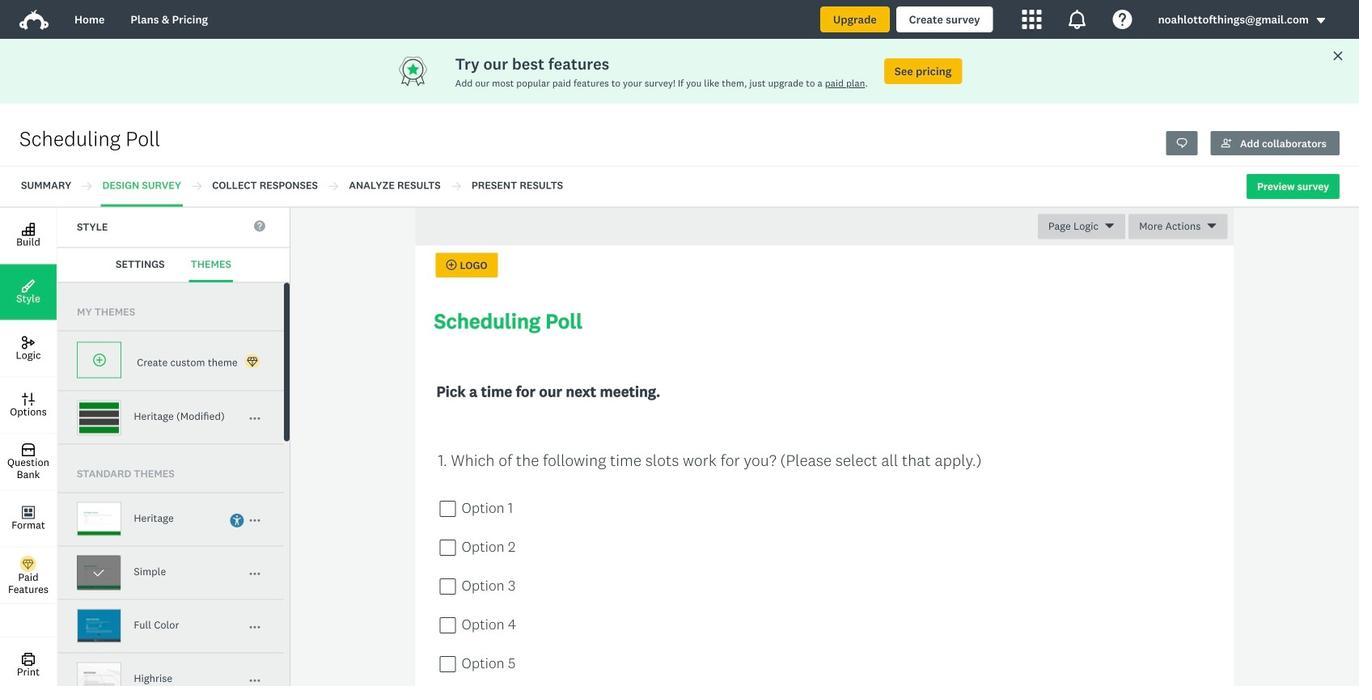 Task type: locate. For each thing, give the bounding box(es) containing it.
products icon image
[[1022, 10, 1042, 29], [1068, 10, 1087, 29]]

0 horizontal spatial products icon image
[[1022, 10, 1042, 29]]

1 products icon image from the left
[[1022, 10, 1042, 29]]

dropdown arrow image
[[1315, 15, 1327, 26]]

2 products icon image from the left
[[1068, 10, 1087, 29]]

1 horizontal spatial products icon image
[[1068, 10, 1087, 29]]



Task type: describe. For each thing, give the bounding box(es) containing it.
rewards image
[[397, 55, 455, 87]]

help icon image
[[1113, 10, 1132, 29]]

surveymonkey logo image
[[19, 10, 49, 30]]



Task type: vqa. For each thing, say whether or not it's contained in the screenshot.
Website Feedback Template image
no



